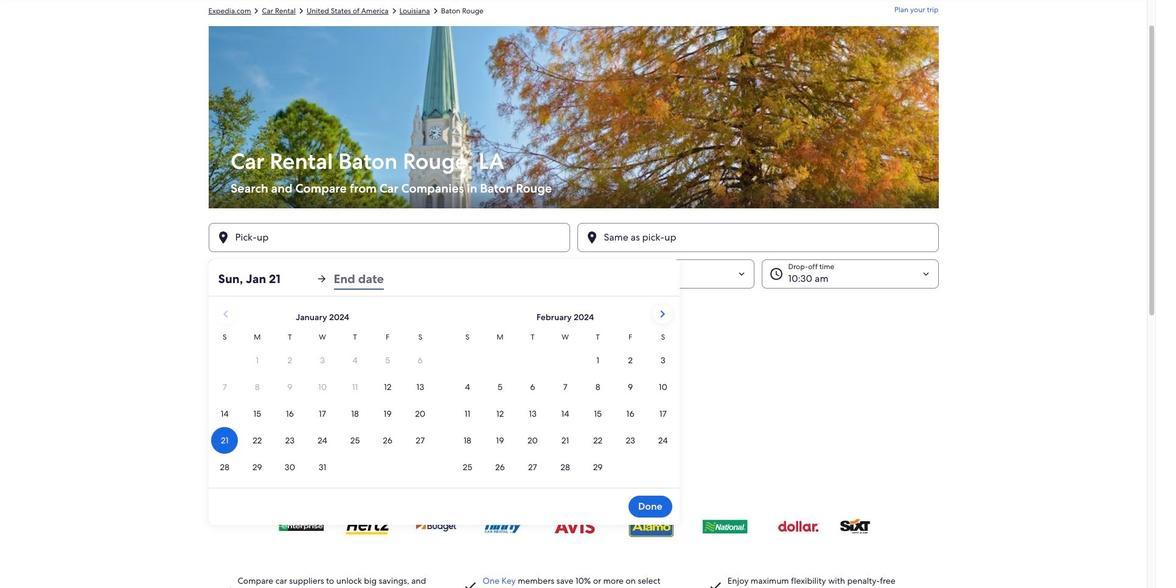 Task type: describe. For each thing, give the bounding box(es) containing it.
3 directional image from the left
[[389, 5, 399, 16]]

1 directional image from the left
[[251, 5, 262, 16]]

next month image
[[655, 307, 670, 322]]

car suppliers logo image
[[216, 504, 931, 549]]



Task type: locate. For each thing, give the bounding box(es) containing it.
directional image
[[251, 5, 262, 16], [296, 5, 307, 16], [389, 5, 399, 16], [430, 5, 441, 16]]

previous month image
[[218, 307, 233, 322]]

2 directional image from the left
[[296, 5, 307, 16]]

4 directional image from the left
[[430, 5, 441, 16]]



Task type: vqa. For each thing, say whether or not it's contained in the screenshot.
the topmost your
no



